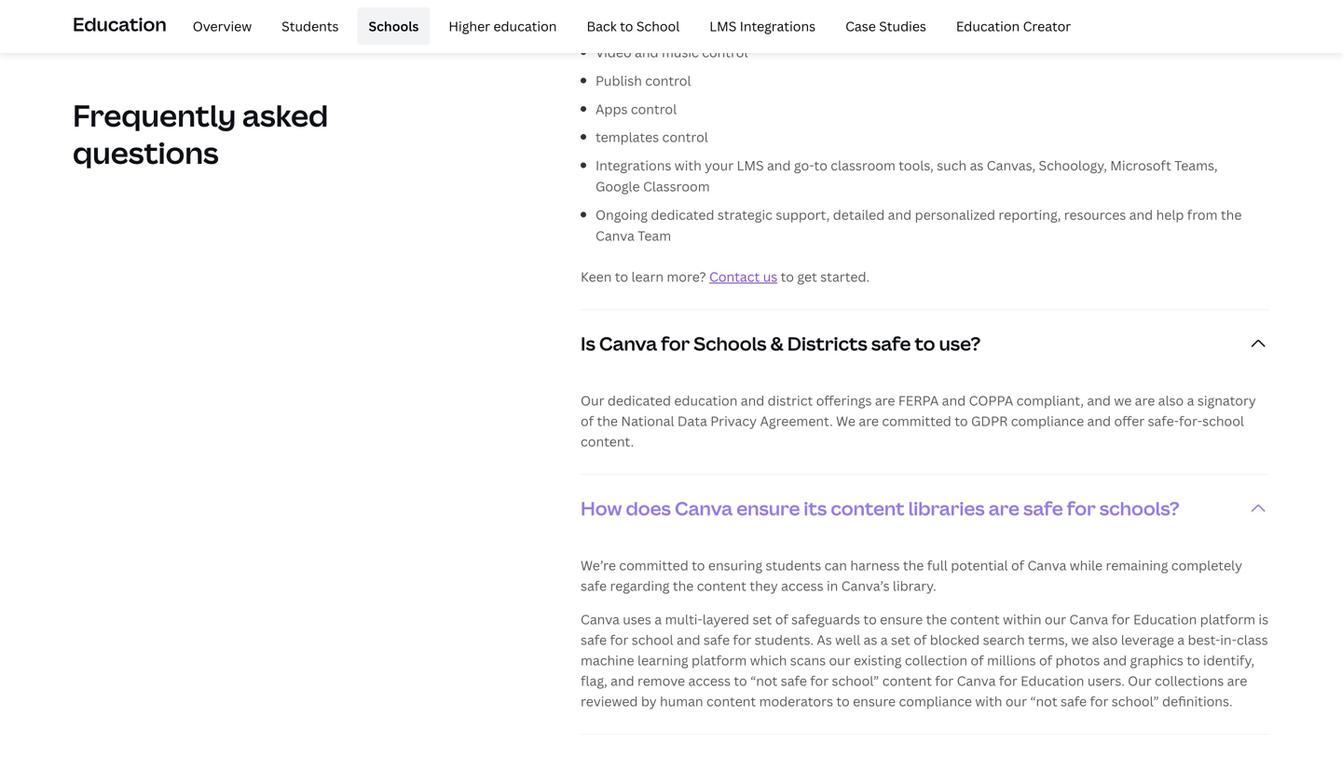 Task type: vqa. For each thing, say whether or not it's contained in the screenshot.
TEXT 'button'
no



Task type: describe. For each thing, give the bounding box(es) containing it.
multi-
[[665, 611, 702, 629]]

harness
[[850, 557, 900, 575]]

potential
[[951, 557, 1008, 575]]

us
[[763, 268, 778, 286]]

also inside 'canva uses a multi-layered set of safeguards to ensure the content within our canva for education platform is safe for school and safe for students. as well as a set of blocked search terms, we also leverage a best-in-class machine learning platform which scans our existing collection of millions of photos and graphics to identify, flag, and remove access to "not safe for school" content for canva for education users. our collections are reviewed by human content moderators to ensure compliance with our "not safe for school" definitions.'
[[1092, 632, 1118, 649]]

compliance inside 'our dedicated education and district offerings are ferpa and coppa compliant, and we are also a signatory of the national data privacy agreement. we are committed to gdpr compliance and offer safe-for-school content.'
[[1011, 413, 1084, 430]]

templates
[[596, 128, 659, 146]]

higher
[[449, 17, 490, 35]]

education inside 'our dedicated education and district offerings are ferpa and coppa compliant, and we are also a signatory of the national data privacy agreement. we are committed to gdpr compliance and offer safe-for-school content.'
[[674, 392, 738, 410]]

while
[[1070, 557, 1103, 575]]

the up multi-
[[673, 577, 694, 595]]

1 vertical spatial set
[[891, 632, 910, 649]]

gdpr
[[971, 413, 1008, 430]]

personalized
[[915, 206, 995, 224]]

for-
[[1179, 413, 1202, 430]]

to inside back to school link
[[620, 17, 633, 35]]

canva uses a multi-layered set of safeguards to ensure the content within our canva for education platform is safe for school and safe for students. as well as a set of blocked search terms, we also leverage a best-in-class machine learning platform which scans our existing collection of millions of photos and graphics to identify, flag, and remove access to "not safe for school" content for canva for education users. our collections are reviewed by human content moderators to ensure compliance with our "not safe for school" definitions.
[[581, 611, 1269, 711]]

ferpa
[[898, 392, 939, 410]]

publish
[[596, 72, 642, 89]]

students.
[[755, 632, 814, 649]]

safe inside we're committed to ensuring students can harness the full potential of canva while remaining completely safe regarding the content they access in canva's library.
[[581, 577, 607, 595]]

for down users.
[[1090, 693, 1108, 711]]

is canva for schools & districts safe to use? button
[[581, 310, 1269, 378]]

dedicated for ongoing
[[651, 206, 714, 224]]

collections
[[1155, 673, 1224, 690]]

are left the ferpa
[[875, 392, 895, 410]]

to right keen
[[615, 268, 628, 286]]

questions
[[73, 132, 219, 173]]

studies
[[879, 17, 926, 35]]

school inside 'our dedicated education and district offerings are ferpa and coppa compliant, and we are also a signatory of the national data privacy agreement. we are committed to gdpr compliance and offer safe-for-school content.'
[[1202, 413, 1244, 430]]

1 vertical spatial ensure
[[880, 611, 923, 629]]

the inside ongoing dedicated strategic support, detailed and personalized reporting, resources and help from the canva team
[[1221, 206, 1242, 224]]

the inside 'canva uses a multi-layered set of safeguards to ensure the content within our canva for education platform is safe for school and safe for students. as well as a set of blocked search terms, we also leverage a best-in-class machine learning platform which scans our existing collection of millions of photos and graphics to identify, flag, and remove access to "not safe for school" content for canva for education users. our collections are reviewed by human content moderators to ensure compliance with our "not safe for school" definitions.'
[[926, 611, 947, 629]]

teams,
[[1174, 157, 1218, 174]]

education creator link
[[945, 7, 1082, 45]]

keen
[[581, 268, 612, 286]]

with inside integrations with your lms and go-to classroom tools, such as canvas, schoology, microsoft teams, google classroom
[[675, 157, 702, 174]]

millions
[[987, 652, 1036, 670]]

back
[[587, 17, 617, 35]]

0 horizontal spatial school"
[[832, 673, 879, 690]]

the inside 'our dedicated education and district offerings are ferpa and coppa compliant, and we are also a signatory of the national data privacy agreement. we are committed to gdpr compliance and offer safe-for-school content.'
[[597, 413, 618, 430]]

menu bar containing overview
[[174, 7, 1082, 45]]

for up machine
[[610, 632, 629, 649]]

reviewed
[[581, 693, 638, 711]]

higher education
[[449, 17, 557, 35]]

canva inside ongoing dedicated strategic support, detailed and personalized reporting, resources and help from the canva team
[[596, 227, 635, 244]]

its
[[804, 496, 827, 522]]

class
[[1237, 632, 1268, 649]]

classroom
[[831, 157, 895, 174]]

higher education link
[[437, 7, 568, 45]]

contact us link
[[709, 268, 778, 286]]

2 vertical spatial our
[[1005, 693, 1027, 711]]

are up offer
[[1135, 392, 1155, 410]]

content.
[[581, 433, 634, 451]]

students
[[282, 17, 339, 35]]

and up reviewed
[[611, 673, 634, 690]]

schoology,
[[1039, 157, 1107, 174]]

apps
[[596, 100, 628, 118]]

for up "while" at bottom
[[1067, 496, 1096, 522]]

tools,
[[899, 157, 934, 174]]

to down canva's
[[863, 611, 877, 629]]

moderators
[[759, 693, 833, 711]]

flag,
[[581, 673, 607, 690]]

in-
[[1220, 632, 1237, 649]]

control for publish control
[[645, 72, 691, 89]]

a right uses
[[654, 611, 662, 629]]

compliance inside 'canva uses a multi-layered set of safeguards to ensure the content within our canva for education platform is safe for school and safe for students. as well as a set of blocked search terms, we also leverage a best-in-class machine learning platform which scans our existing collection of millions of photos and graphics to identify, flag, and remove access to "not safe for school" content for canva for education users. our collections are reviewed by human content moderators to ensure compliance with our "not safe for school" definitions.'
[[899, 693, 972, 711]]

scans
[[790, 652, 826, 670]]

we inside 'our dedicated education and district offerings are ferpa and coppa compliant, and we are also a signatory of the national data privacy agreement. we are committed to gdpr compliance and offer safe-for-school content.'
[[1114, 392, 1132, 410]]

0 vertical spatial our
[[1045, 611, 1066, 629]]

asked
[[242, 95, 328, 136]]

existing
[[854, 652, 902, 670]]

search
[[983, 632, 1025, 649]]

as
[[817, 632, 832, 649]]

case studies
[[845, 17, 926, 35]]

how does canva ensure its content libraries are safe for schools? button
[[581, 475, 1269, 543]]

schools link
[[357, 7, 430, 45]]

control for templates control
[[662, 128, 708, 146]]

lms integrations link
[[698, 7, 827, 45]]

lms inside lms integrations link
[[709, 17, 737, 35]]

to inside we're committed to ensuring students can harness the full potential of canva while remaining completely safe regarding the content they access in canva's library.
[[692, 557, 705, 575]]

lms integrations
[[709, 17, 816, 35]]

of inside 'our dedicated education and district offerings are ferpa and coppa compliant, and we are also a signatory of the national data privacy agreement. we are committed to gdpr compliance and offer safe-for-school content.'
[[581, 413, 594, 430]]

content up blocked
[[950, 611, 1000, 629]]

regarding
[[610, 577, 670, 595]]

human
[[660, 693, 703, 711]]

and right the ferpa
[[942, 392, 966, 410]]

content right the human
[[706, 693, 756, 711]]

for down more?
[[661, 331, 690, 357]]

to down layered
[[734, 673, 747, 690]]

are right the we
[[859, 413, 879, 430]]

0 horizontal spatial "not
[[750, 673, 778, 690]]

also inside 'our dedicated education and district offerings are ferpa and coppa compliant, and we are also a signatory of the national data privacy agreement. we are committed to gdpr compliance and offer safe-for-school content.'
[[1158, 392, 1184, 410]]

learning
[[637, 652, 688, 670]]

canva right is
[[599, 331, 657, 357]]

school inside 'canva uses a multi-layered set of safeguards to ensure the content within our canva for education platform is safe for school and safe for students. as well as a set of blocked search terms, we also leverage a best-in-class machine learning platform which scans our existing collection of millions of photos and graphics to identify, flag, and remove access to "not safe for school" content for canva for education users. our collections are reviewed by human content moderators to ensure compliance with our "not safe for school" definitions.'
[[632, 632, 673, 649]]

support,
[[776, 206, 830, 224]]

of inside we're committed to ensuring students can harness the full potential of canva while remaining completely safe regarding the content they access in canva's library.
[[1011, 557, 1024, 575]]

control for photo control
[[637, 15, 683, 33]]

ensuring
[[708, 557, 762, 575]]

education creator
[[956, 17, 1071, 35]]

and left offer
[[1087, 413, 1111, 430]]

case studies link
[[834, 7, 937, 45]]

canva left uses
[[581, 611, 620, 629]]

detailed
[[833, 206, 885, 224]]

go-
[[794, 157, 814, 174]]

users.
[[1087, 673, 1125, 690]]

overview
[[193, 17, 252, 35]]

schools inside dropdown button
[[694, 331, 767, 357]]

your
[[705, 157, 734, 174]]

to inside integrations with your lms and go-to classroom tools, such as canvas, schoology, microsoft teams, google classroom
[[814, 157, 827, 174]]

contact
[[709, 268, 760, 286]]

safeguards
[[791, 611, 860, 629]]

canva up photos
[[1069, 611, 1108, 629]]

is canva for schools & districts safe to use?
[[581, 331, 981, 357]]

0 horizontal spatial platform
[[691, 652, 747, 670]]

canvas,
[[987, 157, 1036, 174]]

for down layered
[[733, 632, 751, 649]]

we're committed to ensuring students can harness the full potential of canva while remaining completely safe regarding the content they access in canva's library.
[[581, 557, 1242, 595]]

national
[[621, 413, 674, 430]]

a up existing
[[880, 632, 888, 649]]

and right compliant,
[[1087, 392, 1111, 410]]

apps control
[[596, 100, 677, 118]]

2 vertical spatial ensure
[[853, 693, 896, 711]]

blocked
[[930, 632, 980, 649]]

safe-
[[1148, 413, 1179, 430]]

creator
[[1023, 17, 1071, 35]]

canva down the millions
[[957, 673, 996, 690]]

for up leverage
[[1112, 611, 1130, 629]]

use?
[[939, 331, 981, 357]]

canva right does
[[675, 496, 733, 522]]



Task type: locate. For each thing, give the bounding box(es) containing it.
education right higher at left
[[493, 17, 557, 35]]

0 vertical spatial schools
[[369, 17, 419, 35]]

school
[[1202, 413, 1244, 430], [632, 632, 673, 649]]

back to school
[[587, 17, 680, 35]]

"not down the which
[[750, 673, 778, 690]]

from
[[1187, 206, 1218, 224]]

for down the collection
[[935, 673, 954, 690]]

as inside 'canva uses a multi-layered set of safeguards to ensure the content within our canva for education platform is safe for school and safe for students. as well as a set of blocked search terms, we also leverage a best-in-class machine learning platform which scans our existing collection of millions of photos and graphics to identify, flag, and remove access to "not safe for school" content for canva for education users. our collections are reviewed by human content moderators to ensure compliance with our "not safe for school" definitions.'
[[864, 632, 877, 649]]

canva's
[[841, 577, 890, 595]]

committed
[[882, 413, 951, 430], [619, 557, 688, 575]]

control up the video and music control
[[637, 15, 683, 33]]

the up blocked
[[926, 611, 947, 629]]

agreement.
[[760, 413, 833, 430]]

set
[[753, 611, 772, 629], [891, 632, 910, 649]]

0 horizontal spatial compliance
[[899, 693, 972, 711]]

0 horizontal spatial with
[[675, 157, 702, 174]]

0 vertical spatial platform
[[1200, 611, 1255, 629]]

canva inside we're committed to ensuring students can harness the full potential of canva while remaining completely safe regarding the content they access in canva's library.
[[1027, 557, 1066, 575]]

to left use?
[[915, 331, 935, 357]]

video
[[596, 43, 632, 61]]

education inside menu bar
[[493, 17, 557, 35]]

0 horizontal spatial our
[[581, 392, 604, 410]]

0 vertical spatial lms
[[709, 17, 737, 35]]

and up privacy
[[741, 392, 764, 410]]

with
[[675, 157, 702, 174], [975, 693, 1002, 711]]

with down the millions
[[975, 693, 1002, 711]]

access down students
[[781, 577, 823, 595]]

dedicated up national
[[608, 392, 671, 410]]

definitions.
[[1162, 693, 1232, 711]]

schools inside 'link'
[[369, 17, 419, 35]]

video and music control
[[596, 43, 748, 61]]

integrations inside menu bar
[[740, 17, 816, 35]]

library.
[[893, 577, 936, 595]]

as inside integrations with your lms and go-to classroom tools, such as canvas, schoology, microsoft teams, google classroom
[[970, 157, 984, 174]]

of down blocked
[[971, 652, 984, 670]]

0 horizontal spatial integrations
[[596, 157, 671, 174]]

0 vertical spatial school"
[[832, 673, 879, 690]]

0 horizontal spatial also
[[1092, 632, 1118, 649]]

our down graphics
[[1128, 673, 1152, 690]]

ensure down library.
[[880, 611, 923, 629]]

well
[[835, 632, 860, 649]]

a up the for-
[[1187, 392, 1194, 410]]

of up the collection
[[914, 632, 927, 649]]

committed down the ferpa
[[882, 413, 951, 430]]

are
[[875, 392, 895, 410], [1135, 392, 1155, 410], [859, 413, 879, 430], [989, 496, 1020, 522], [1227, 673, 1247, 690]]

0 horizontal spatial set
[[753, 611, 772, 629]]

1 horizontal spatial "not
[[1030, 693, 1057, 711]]

access inside we're committed to ensuring students can harness the full potential of canva while remaining completely safe regarding the content they access in canva's library.
[[781, 577, 823, 595]]

0 horizontal spatial schools
[[369, 17, 419, 35]]

of up students.
[[775, 611, 788, 629]]

our inside 'our dedicated education and district offerings are ferpa and coppa compliant, and we are also a signatory of the national data privacy agreement. we are committed to gdpr compliance and offer safe-for-school content.'
[[581, 392, 604, 410]]

we inside 'canva uses a multi-layered set of safeguards to ensure the content within our canva for education platform is safe for school and safe for students. as well as a set of blocked search terms, we also leverage a best-in-class machine learning platform which scans our existing collection of millions of photos and graphics to identify, flag, and remove access to "not safe for school" content for canva for education users. our collections are reviewed by human content moderators to ensure compliance with our "not safe for school" definitions.'
[[1071, 632, 1089, 649]]

integrations
[[740, 17, 816, 35], [596, 157, 671, 174]]

0 horizontal spatial access
[[688, 673, 731, 690]]

strategic
[[718, 206, 773, 224]]

0 vertical spatial we
[[1114, 392, 1132, 410]]

safe
[[871, 331, 911, 357], [1023, 496, 1063, 522], [581, 577, 607, 595], [581, 632, 607, 649], [704, 632, 730, 649], [781, 673, 807, 690], [1061, 693, 1087, 711]]

a inside 'our dedicated education and district offerings are ferpa and coppa compliant, and we are also a signatory of the national data privacy agreement. we are committed to gdpr compliance and offer safe-for-school content.'
[[1187, 392, 1194, 410]]

and up publish control
[[635, 43, 658, 61]]

control
[[637, 15, 683, 33], [702, 43, 748, 61], [645, 72, 691, 89], [631, 100, 677, 118], [662, 128, 708, 146]]

1 horizontal spatial integrations
[[740, 17, 816, 35]]

we up offer
[[1114, 392, 1132, 410]]

schools left higher at left
[[369, 17, 419, 35]]

overview link
[[181, 7, 263, 45]]

to left classroom
[[814, 157, 827, 174]]

and down integrations with your lms and go-to classroom tools, such as canvas, schoology, microsoft teams, google classroom
[[888, 206, 912, 224]]

the right the from
[[1221, 206, 1242, 224]]

1 horizontal spatial our
[[1128, 673, 1152, 690]]

school" down users.
[[1112, 693, 1159, 711]]

to right moderators
[[836, 693, 850, 711]]

access up the human
[[688, 673, 731, 690]]

education up the data
[[674, 392, 738, 410]]

1 vertical spatial our
[[829, 652, 851, 670]]

0 vertical spatial committed
[[882, 413, 951, 430]]

coppa
[[969, 392, 1013, 410]]

0 horizontal spatial as
[[864, 632, 877, 649]]

our down well
[[829, 652, 851, 670]]

0 vertical spatial ensure
[[736, 496, 800, 522]]

and left go-
[[767, 157, 791, 174]]

platform up the in-
[[1200, 611, 1255, 629]]

content inside we're committed to ensuring students can harness the full potential of canva while remaining completely safe regarding the content they access in canva's library.
[[697, 577, 746, 595]]

0 vertical spatial school
[[1202, 413, 1244, 430]]

0 vertical spatial as
[[970, 157, 984, 174]]

0 vertical spatial compliance
[[1011, 413, 1084, 430]]

is
[[1259, 611, 1269, 629]]

integrations up "google"
[[596, 157, 671, 174]]

templates control
[[596, 128, 708, 146]]

are inside dropdown button
[[989, 496, 1020, 522]]

committed inside we're committed to ensuring students can harness the full potential of canva while remaining completely safe regarding the content they access in canva's library.
[[619, 557, 688, 575]]

we're
[[581, 557, 616, 575]]

the up library.
[[903, 557, 924, 575]]

and left "help"
[[1129, 206, 1153, 224]]

graphics
[[1130, 652, 1184, 670]]

google
[[596, 177, 640, 195]]

control down the video and music control
[[645, 72, 691, 89]]

0 vertical spatial our
[[581, 392, 604, 410]]

1 vertical spatial committed
[[619, 557, 688, 575]]

also up photos
[[1092, 632, 1118, 649]]

1 horizontal spatial also
[[1158, 392, 1184, 410]]

ensure inside dropdown button
[[736, 496, 800, 522]]

1 horizontal spatial platform
[[1200, 611, 1255, 629]]

remaining
[[1106, 557, 1168, 575]]

access
[[781, 577, 823, 595], [688, 673, 731, 690]]

1 horizontal spatial school"
[[1112, 693, 1159, 711]]

school down signatory
[[1202, 413, 1244, 430]]

1 vertical spatial access
[[688, 673, 731, 690]]

lms right your
[[737, 157, 764, 174]]

1 vertical spatial dedicated
[[608, 392, 671, 410]]

our
[[581, 392, 604, 410], [1128, 673, 1152, 690]]

can
[[824, 557, 847, 575]]

integrations with your lms and go-to classroom tools, such as canvas, schoology, microsoft teams, google classroom
[[596, 157, 1218, 195]]

to up collections
[[1187, 652, 1200, 670]]

1 horizontal spatial with
[[975, 693, 1002, 711]]

the up content.
[[597, 413, 618, 430]]

dedicated inside 'our dedicated education and district offerings are ferpa and coppa compliant, and we are also a signatory of the national data privacy agreement. we are committed to gdpr compliance and offer safe-for-school content.'
[[608, 392, 671, 410]]

in
[[827, 577, 838, 595]]

school up learning
[[632, 632, 673, 649]]

control up your
[[662, 128, 708, 146]]

integrations left case
[[740, 17, 816, 35]]

compliant,
[[1016, 392, 1084, 410]]

ensure left the its
[[736, 496, 800, 522]]

education
[[493, 17, 557, 35], [674, 392, 738, 410]]

case
[[845, 17, 876, 35]]

school"
[[832, 673, 879, 690], [1112, 693, 1159, 711]]

photos
[[1055, 652, 1100, 670]]

within
[[1003, 611, 1041, 629]]

our up terms,
[[1045, 611, 1066, 629]]

students
[[766, 557, 821, 575]]

compliance down compliant,
[[1011, 413, 1084, 430]]

help
[[1156, 206, 1184, 224]]

1 vertical spatial also
[[1092, 632, 1118, 649]]

1 vertical spatial we
[[1071, 632, 1089, 649]]

we
[[836, 413, 856, 430]]

are inside 'canva uses a multi-layered set of safeguards to ensure the content within our canva for education platform is safe for school and safe for students. as well as a set of blocked search terms, we also leverage a best-in-class machine learning platform which scans our existing collection of millions of photos and graphics to identify, flag, and remove access to "not safe for school" content for canva for education users. our collections are reviewed by human content moderators to ensure compliance with our "not safe for school" definitions.'
[[1227, 673, 1247, 690]]

as right 'such'
[[970, 157, 984, 174]]

control up 'templates control'
[[631, 100, 677, 118]]

1 horizontal spatial education
[[674, 392, 738, 410]]

canva down ongoing at top left
[[596, 227, 635, 244]]

1 horizontal spatial our
[[1005, 693, 1027, 711]]

remove
[[637, 673, 685, 690]]

to left gdpr
[[955, 413, 968, 430]]

2 horizontal spatial our
[[1045, 611, 1066, 629]]

1 vertical spatial as
[[864, 632, 877, 649]]

photo control
[[596, 15, 683, 33]]

resources
[[1064, 206, 1126, 224]]

compliance
[[1011, 413, 1084, 430], [899, 693, 972, 711]]

we up photos
[[1071, 632, 1089, 649]]

a left the best-
[[1177, 632, 1185, 649]]

1 horizontal spatial compliance
[[1011, 413, 1084, 430]]

lms inside integrations with your lms and go-to classroom tools, such as canvas, schoology, microsoft teams, google classroom
[[737, 157, 764, 174]]

to left ensuring
[[692, 557, 705, 575]]

for down the millions
[[999, 673, 1017, 690]]

0 vertical spatial integrations
[[740, 17, 816, 35]]

of down terms,
[[1039, 652, 1052, 670]]

content inside how does canva ensure its content libraries are safe for schools? dropdown button
[[831, 496, 905, 522]]

0 vertical spatial also
[[1158, 392, 1184, 410]]

1 vertical spatial education
[[674, 392, 738, 410]]

is
[[581, 331, 595, 357]]

0 vertical spatial "not
[[750, 673, 778, 690]]

content right the its
[[831, 496, 905, 522]]

to right us
[[781, 268, 794, 286]]

reporting,
[[999, 206, 1061, 224]]

0 horizontal spatial our
[[829, 652, 851, 670]]

as
[[970, 157, 984, 174], [864, 632, 877, 649]]

the
[[1221, 206, 1242, 224], [597, 413, 618, 430], [903, 557, 924, 575], [673, 577, 694, 595], [926, 611, 947, 629]]

ensure down existing
[[853, 693, 896, 711]]

compliance down the collection
[[899, 693, 972, 711]]

to inside 'our dedicated education and district offerings are ferpa and coppa compliant, and we are also a signatory of the national data privacy agreement. we are committed to gdpr compliance and offer safe-for-school content.'
[[955, 413, 968, 430]]

to right back
[[620, 17, 633, 35]]

0 vertical spatial set
[[753, 611, 772, 629]]

dedicated for our
[[608, 392, 671, 410]]

"not down the millions
[[1030, 693, 1057, 711]]

terms,
[[1028, 632, 1068, 649]]

dedicated
[[651, 206, 714, 224], [608, 392, 671, 410]]

classroom
[[643, 177, 710, 195]]

committed up 'regarding'
[[619, 557, 688, 575]]

and up users.
[[1103, 652, 1127, 670]]

1 vertical spatial with
[[975, 693, 1002, 711]]

for down scans
[[810, 673, 829, 690]]

identify,
[[1203, 652, 1255, 670]]

to inside is canva for schools & districts safe to use? dropdown button
[[915, 331, 935, 357]]

of right potential
[[1011, 557, 1024, 575]]

and
[[635, 43, 658, 61], [767, 157, 791, 174], [888, 206, 912, 224], [1129, 206, 1153, 224], [741, 392, 764, 410], [942, 392, 966, 410], [1087, 392, 1111, 410], [1087, 413, 1111, 430], [677, 632, 700, 649], [1103, 652, 1127, 670], [611, 673, 634, 690]]

1 vertical spatial "not
[[1030, 693, 1057, 711]]

control for apps control
[[631, 100, 677, 118]]

publish control
[[596, 72, 691, 89]]

1 horizontal spatial schools
[[694, 331, 767, 357]]

1 vertical spatial school
[[632, 632, 673, 649]]

0 vertical spatial with
[[675, 157, 702, 174]]

1 vertical spatial platform
[[691, 652, 747, 670]]

with up classroom
[[675, 157, 702, 174]]

started.
[[820, 268, 870, 286]]

dedicated inside ongoing dedicated strategic support, detailed and personalized reporting, resources and help from the canva team
[[651, 206, 714, 224]]

frequently
[[73, 95, 236, 136]]

back to school link
[[575, 7, 691, 45]]

0 vertical spatial dedicated
[[651, 206, 714, 224]]

1 vertical spatial integrations
[[596, 157, 671, 174]]

lms up the video and music control
[[709, 17, 737, 35]]

by
[[641, 693, 657, 711]]

0 vertical spatial access
[[781, 577, 823, 595]]

are right libraries
[[989, 496, 1020, 522]]

content down the collection
[[882, 673, 932, 690]]

also up safe-
[[1158, 392, 1184, 410]]

and down multi-
[[677, 632, 700, 649]]

lms
[[709, 17, 737, 35], [737, 157, 764, 174]]

full
[[927, 557, 948, 575]]

school" down existing
[[832, 673, 879, 690]]

0 horizontal spatial education
[[493, 17, 557, 35]]

1 vertical spatial our
[[1128, 673, 1152, 690]]

integrations inside integrations with your lms and go-to classroom tools, such as canvas, schoology, microsoft teams, google classroom
[[596, 157, 671, 174]]

0 vertical spatial education
[[493, 17, 557, 35]]

set up students.
[[753, 611, 772, 629]]

0 horizontal spatial committed
[[619, 557, 688, 575]]

libraries
[[908, 496, 985, 522]]

menu bar
[[174, 7, 1082, 45]]

1 vertical spatial compliance
[[899, 693, 972, 711]]

our inside 'canva uses a multi-layered set of safeguards to ensure the content within our canva for education platform is safe for school and safe for students. as well as a set of blocked search terms, we also leverage a best-in-class machine learning platform which scans our existing collection of millions of photos and graphics to identify, flag, and remove access to "not safe for school" content for canva for education users. our collections are reviewed by human content moderators to ensure compliance with our "not safe for school" definitions.'
[[1128, 673, 1152, 690]]

how does canva ensure its content libraries are safe for schools?
[[581, 496, 1180, 522]]

&
[[770, 331, 783, 357]]

committed inside 'our dedicated education and district offerings are ferpa and coppa compliant, and we are also a signatory of the national data privacy agreement. we are committed to gdpr compliance and offer safe-for-school content.'
[[882, 413, 951, 430]]

0 horizontal spatial we
[[1071, 632, 1089, 649]]

as up existing
[[864, 632, 877, 649]]

keen to learn more? contact us to get started.
[[581, 268, 870, 286]]

1 horizontal spatial set
[[891, 632, 910, 649]]

1 horizontal spatial we
[[1114, 392, 1132, 410]]

1 horizontal spatial committed
[[882, 413, 951, 430]]

with inside 'canva uses a multi-layered set of safeguards to ensure the content within our canva for education platform is safe for school and safe for students. as well as a set of blocked search terms, we also leverage a best-in-class machine learning platform which scans our existing collection of millions of photos and graphics to identify, flag, and remove access to "not safe for school" content for canva for education users. our collections are reviewed by human content moderators to ensure compliance with our "not safe for school" definitions.'
[[975, 693, 1002, 711]]

1 vertical spatial schools
[[694, 331, 767, 357]]

content down ensuring
[[697, 577, 746, 595]]

offerings
[[816, 392, 872, 410]]

1 horizontal spatial school
[[1202, 413, 1244, 430]]

1 horizontal spatial as
[[970, 157, 984, 174]]

content
[[831, 496, 905, 522], [697, 577, 746, 595], [950, 611, 1000, 629], [882, 673, 932, 690], [706, 693, 756, 711]]

schools?
[[1100, 496, 1180, 522]]

offer
[[1114, 413, 1145, 430]]

are down identify, at the right bottom of page
[[1227, 673, 1247, 690]]

district
[[768, 392, 813, 410]]

they
[[750, 577, 778, 595]]

access inside 'canva uses a multi-layered set of safeguards to ensure the content within our canva for education platform is safe for school and safe for students. as well as a set of blocked search terms, we also leverage a best-in-class machine learning platform which scans our existing collection of millions of photos and graphics to identify, flag, and remove access to "not safe for school" content for canva for education users. our collections are reviewed by human content moderators to ensure compliance with our "not safe for school" definitions.'
[[688, 673, 731, 690]]

1 vertical spatial school"
[[1112, 693, 1159, 711]]

1 vertical spatial lms
[[737, 157, 764, 174]]

our dedicated education and district offerings are ferpa and coppa compliant, and we are also a signatory of the national data privacy agreement. we are committed to gdpr compliance and offer safe-for-school content.
[[581, 392, 1256, 451]]

0 horizontal spatial school
[[632, 632, 673, 649]]

control right music
[[702, 43, 748, 61]]

ongoing
[[596, 206, 648, 224]]

and inside integrations with your lms and go-to classroom tools, such as canvas, schoology, microsoft teams, google classroom
[[767, 157, 791, 174]]

schools left &
[[694, 331, 767, 357]]

1 horizontal spatial access
[[781, 577, 823, 595]]

of up content.
[[581, 413, 594, 430]]

such
[[937, 157, 967, 174]]



